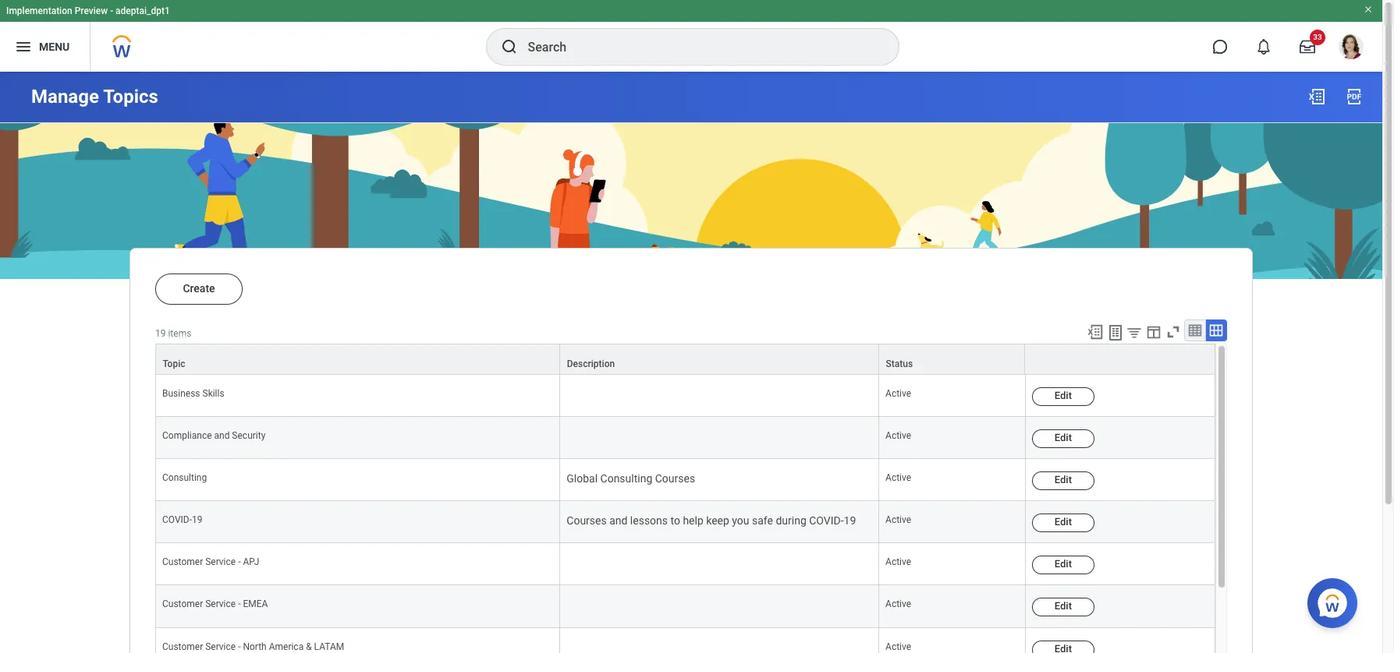 Task type: locate. For each thing, give the bounding box(es) containing it.
cell
[[561, 375, 880, 418], [561, 418, 880, 460], [561, 544, 880, 586], [561, 586, 880, 629], [561, 629, 880, 654]]

courses up to
[[655, 473, 695, 486]]

19 right during
[[844, 515, 856, 528]]

profile logan mcneil image
[[1339, 34, 1364, 62]]

compliance
[[162, 431, 212, 442]]

33
[[1314, 33, 1322, 41]]

0 vertical spatial and
[[214, 431, 230, 442]]

0 horizontal spatial 19
[[155, 329, 166, 339]]

active for customer service - emea
[[886, 600, 912, 611]]

4 cell from the top
[[561, 586, 880, 629]]

service left emea
[[205, 600, 236, 611]]

- left 'north'
[[238, 642, 241, 653]]

compliance and security
[[162, 431, 266, 442]]

2 row from the top
[[155, 629, 1216, 654]]

5 cell from the top
[[561, 629, 880, 654]]

1 horizontal spatial covid-
[[809, 515, 844, 528]]

19 left items
[[155, 329, 166, 339]]

active for business skills
[[886, 389, 912, 400]]

status
[[887, 359, 914, 370]]

- left the apj
[[238, 557, 241, 568]]

1 customer from the top
[[162, 557, 203, 568]]

customer down 'customer service - apj' on the left bottom of page
[[162, 600, 203, 611]]

4 edit button from the top
[[1032, 514, 1095, 533]]

1 vertical spatial and
[[610, 515, 628, 528]]

service for north
[[205, 642, 236, 653]]

help
[[683, 515, 704, 528]]

justify image
[[14, 37, 33, 56]]

1 horizontal spatial consulting
[[601, 473, 653, 486]]

2 customer from the top
[[162, 600, 203, 611]]

edit
[[1055, 390, 1072, 402], [1055, 432, 1072, 444], [1055, 475, 1072, 486], [1055, 517, 1072, 529], [1055, 559, 1072, 571], [1055, 601, 1072, 613]]

cell for apj
[[561, 544, 880, 586]]

customer
[[162, 557, 203, 568], [162, 600, 203, 611], [162, 642, 203, 653]]

consulting up covid-19
[[162, 473, 207, 484]]

description button
[[561, 345, 879, 375]]

covid- right during
[[809, 515, 844, 528]]

2 vertical spatial service
[[205, 642, 236, 653]]

description
[[568, 359, 615, 370]]

2 vertical spatial customer
[[162, 642, 203, 653]]

service inside row
[[205, 642, 236, 653]]

menu button
[[0, 22, 90, 72]]

0 horizontal spatial courses
[[567, 515, 607, 528]]

active for customer service - north america & latam
[[886, 642, 912, 653]]

3 edit button from the top
[[1032, 472, 1095, 491]]

security
[[232, 431, 266, 442]]

fullscreen image
[[1165, 324, 1182, 341]]

topics
[[103, 86, 158, 108]]

3 customer from the top
[[162, 642, 203, 653]]

0 vertical spatial courses
[[655, 473, 695, 486]]

2 edit row from the top
[[155, 418, 1216, 460]]

&
[[306, 642, 312, 653]]

edit row
[[155, 375, 1216, 418], [155, 418, 1216, 460], [155, 544, 1216, 586], [155, 586, 1216, 629]]

5 edit from the top
[[1055, 559, 1072, 571]]

1 vertical spatial service
[[205, 600, 236, 611]]

- left emea
[[238, 600, 241, 611]]

apj
[[243, 557, 259, 568]]

19 up 'customer service - apj' on the left bottom of page
[[192, 515, 203, 526]]

- inside menu banner
[[110, 5, 113, 16]]

and left lessons at the left bottom of page
[[610, 515, 628, 528]]

items
[[168, 329, 191, 339]]

6 edit from the top
[[1055, 601, 1072, 613]]

0 horizontal spatial consulting
[[162, 473, 207, 484]]

customer down customer service - emea
[[162, 642, 203, 653]]

covid- up 'customer service - apj' on the left bottom of page
[[162, 515, 192, 526]]

1 vertical spatial row
[[155, 629, 1216, 654]]

toolbar
[[1080, 320, 1227, 344]]

covid-
[[162, 515, 192, 526], [809, 515, 844, 528]]

edit inside courses and lessons to help keep you safe during covid-19 row
[[1055, 517, 1072, 529]]

and
[[214, 431, 230, 442], [610, 515, 628, 528]]

global consulting courses
[[567, 473, 695, 486]]

0 vertical spatial row
[[155, 344, 1216, 375]]

business
[[162, 389, 200, 400]]

consulting
[[162, 473, 207, 484], [601, 473, 653, 486]]

1 active from the top
[[886, 389, 912, 400]]

service
[[205, 557, 236, 568], [205, 600, 236, 611], [205, 642, 236, 653]]

4 active from the top
[[886, 515, 912, 526]]

select to filter grid data image
[[1126, 325, 1143, 341]]

6 active from the top
[[886, 600, 912, 611]]

and for lessons
[[610, 515, 628, 528]]

5 active from the top
[[886, 557, 912, 568]]

and left security on the left bottom of the page
[[214, 431, 230, 442]]

-
[[110, 5, 113, 16], [238, 557, 241, 568], [238, 600, 241, 611], [238, 642, 241, 653]]

0 vertical spatial service
[[205, 557, 236, 568]]

3 edit from the top
[[1055, 475, 1072, 486]]

customer inside row
[[162, 642, 203, 653]]

table image
[[1188, 323, 1203, 339]]

1 row from the top
[[155, 344, 1216, 375]]

3 active from the top
[[886, 473, 912, 484]]

and inside edit row
[[214, 431, 230, 442]]

2 service from the top
[[205, 600, 236, 611]]

emea
[[243, 600, 268, 611]]

consulting right global
[[601, 473, 653, 486]]

1 service from the top
[[205, 557, 236, 568]]

19
[[155, 329, 166, 339], [192, 515, 203, 526], [844, 515, 856, 528]]

topic button
[[156, 345, 560, 375]]

and inside row
[[610, 515, 628, 528]]

implementation preview -   adeptai_dpt1
[[6, 5, 170, 16]]

customer service - emea
[[162, 600, 268, 611]]

- for apj
[[238, 557, 241, 568]]

and for security
[[214, 431, 230, 442]]

- right preview
[[110, 5, 113, 16]]

courses down global
[[567, 515, 607, 528]]

service left 'north'
[[205, 642, 236, 653]]

manage topics
[[31, 86, 158, 108]]

north
[[243, 642, 267, 653]]

1 consulting from the left
[[162, 473, 207, 484]]

click to view/edit grid preferences image
[[1146, 324, 1163, 341]]

4 edit from the top
[[1055, 517, 1072, 529]]

1 vertical spatial customer
[[162, 600, 203, 611]]

courses
[[655, 473, 695, 486], [567, 515, 607, 528]]

customer down covid-19
[[162, 557, 203, 568]]

0 vertical spatial customer
[[162, 557, 203, 568]]

0 horizontal spatial covid-
[[162, 515, 192, 526]]

7 active from the top
[[886, 642, 912, 653]]

2 horizontal spatial 19
[[844, 515, 856, 528]]

6 edit button from the top
[[1032, 599, 1095, 618]]

edit button
[[1032, 388, 1095, 407], [1032, 430, 1095, 449], [1032, 472, 1095, 491], [1032, 514, 1095, 533], [1032, 557, 1095, 575], [1032, 599, 1095, 618]]

active for customer service - apj
[[886, 557, 912, 568]]

- for north
[[238, 642, 241, 653]]

service for emea
[[205, 600, 236, 611]]

covid-19
[[162, 515, 203, 526]]

1 vertical spatial courses
[[567, 515, 607, 528]]

Search Workday  search field
[[528, 30, 867, 64]]

manage
[[31, 86, 99, 108]]

3 service from the top
[[205, 642, 236, 653]]

1 edit button from the top
[[1032, 388, 1095, 407]]

1 horizontal spatial and
[[610, 515, 628, 528]]

2 edit from the top
[[1055, 432, 1072, 444]]

row containing customer service - north america & latam
[[155, 629, 1216, 654]]

courses and lessons to help keep you safe during covid-19 row
[[155, 502, 1216, 544]]

america
[[269, 642, 304, 653]]

service left the apj
[[205, 557, 236, 568]]

0 horizontal spatial and
[[214, 431, 230, 442]]

active inside courses and lessons to help keep you safe during covid-19 row
[[886, 515, 912, 526]]

active inside global consulting courses row
[[886, 473, 912, 484]]

2 active from the top
[[886, 431, 912, 442]]

active
[[886, 389, 912, 400], [886, 431, 912, 442], [886, 473, 912, 484], [886, 515, 912, 526], [886, 557, 912, 568], [886, 600, 912, 611], [886, 642, 912, 653]]

row
[[155, 344, 1216, 375], [155, 629, 1216, 654]]

menu
[[39, 40, 70, 53]]

3 cell from the top
[[561, 544, 880, 586]]



Task type: describe. For each thing, give the bounding box(es) containing it.
2 covid- from the left
[[809, 515, 844, 528]]

during
[[776, 515, 807, 528]]

notifications large image
[[1256, 39, 1272, 55]]

row containing topic
[[155, 344, 1216, 375]]

lessons
[[630, 515, 668, 528]]

preview
[[75, 5, 108, 16]]

business skills
[[162, 389, 224, 400]]

customer for customer service - north america & latam
[[162, 642, 203, 653]]

active for covid-19
[[886, 515, 912, 526]]

customer for customer service - emea
[[162, 600, 203, 611]]

service for apj
[[205, 557, 236, 568]]

safe
[[752, 515, 773, 528]]

topic
[[163, 359, 186, 370]]

export to excel image
[[1308, 87, 1327, 106]]

export to excel image
[[1087, 324, 1104, 341]]

menu banner
[[0, 0, 1383, 72]]

skills
[[203, 389, 224, 400]]

export to worksheets image
[[1107, 324, 1125, 343]]

19 items
[[155, 329, 191, 339]]

1 horizontal spatial courses
[[655, 473, 695, 486]]

5 edit button from the top
[[1032, 557, 1095, 575]]

status button
[[880, 345, 1025, 375]]

global
[[567, 473, 598, 486]]

adeptai_dpt1
[[116, 5, 170, 16]]

4 edit row from the top
[[155, 586, 1216, 629]]

- for emea
[[238, 600, 241, 611]]

global consulting courses row
[[155, 460, 1216, 502]]

expand table image
[[1209, 323, 1224, 339]]

active for consulting
[[886, 473, 912, 484]]

keep
[[706, 515, 730, 528]]

2 edit button from the top
[[1032, 430, 1095, 449]]

cell for emea
[[561, 586, 880, 629]]

1 edit from the top
[[1055, 390, 1072, 402]]

1 edit row from the top
[[155, 375, 1216, 418]]

cell for north
[[561, 629, 880, 654]]

edit button inside global consulting courses row
[[1032, 472, 1095, 491]]

- for adeptai_dpt1
[[110, 5, 113, 16]]

inbox large image
[[1300, 39, 1316, 55]]

latam
[[314, 642, 344, 653]]

implementation
[[6, 5, 72, 16]]

view printable version (pdf) image
[[1345, 87, 1364, 106]]

you
[[732, 515, 750, 528]]

search image
[[500, 37, 519, 56]]

2 cell from the top
[[561, 418, 880, 460]]

close environment banner image
[[1364, 5, 1373, 14]]

courses and lessons to help keep you safe during covid-19
[[567, 515, 856, 528]]

edit inside global consulting courses row
[[1055, 475, 1072, 486]]

active for compliance and security
[[886, 431, 912, 442]]

1 cell from the top
[[561, 375, 880, 418]]

manage topics main content
[[0, 72, 1383, 654]]

1 horizontal spatial 19
[[192, 515, 203, 526]]

customer service - north america & latam
[[162, 642, 344, 653]]

customer for customer service - apj
[[162, 557, 203, 568]]

33 button
[[1291, 30, 1326, 64]]

3 edit row from the top
[[155, 544, 1216, 586]]

1 covid- from the left
[[162, 515, 192, 526]]

toolbar inside manage topics main content
[[1080, 320, 1227, 344]]

edit button inside courses and lessons to help keep you safe during covid-19 row
[[1032, 514, 1095, 533]]

create button
[[155, 274, 243, 305]]

2 consulting from the left
[[601, 473, 653, 486]]

create
[[183, 282, 215, 295]]

customer service - apj
[[162, 557, 259, 568]]

to
[[671, 515, 680, 528]]



Task type: vqa. For each thing, say whether or not it's contained in the screenshot.
CHEVRON RIGHT icon corresponding to user icon on the right top of page
no



